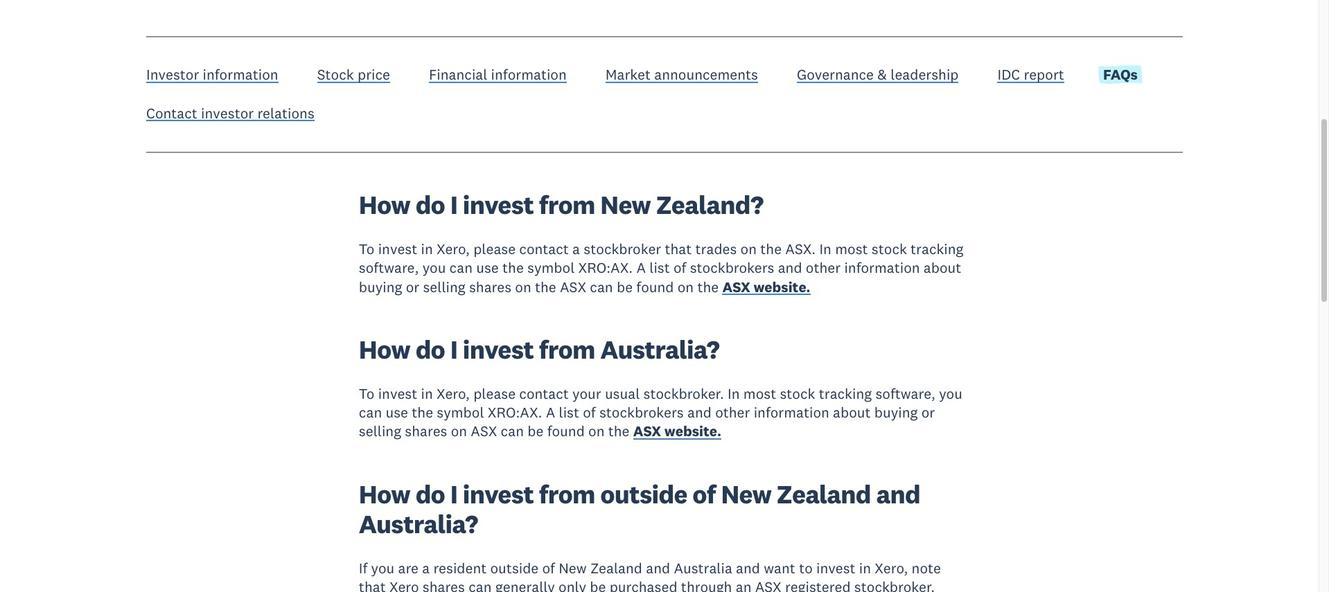 Task type: describe. For each thing, give the bounding box(es) containing it.
usual
[[605, 385, 640, 403]]

you inside to invest in xero, please contact a stockbroker that trades on the asx. in most stock tracking software, you can use the symbol xro:ax. a list of stockbrokers and other information about buying or selling shares on the asx can be found on the
[[423, 259, 446, 278]]

do for how do i invest from outside of new zealand and australia?
[[416, 478, 445, 511]]

shares inside the to invest in xero, please contact your usual stockbroker. in most stock tracking software, you can use the symbol xro:ax. a list of stockbrokers and other information about buying or selling shares on asx can be found on the
[[405, 423, 448, 441]]

a inside to invest in xero, please contact a stockbroker that trades on the asx. in most stock tracking software, you can use the symbol xro:ax. a list of stockbrokers and other information about buying or selling shares on the asx can be found on the
[[637, 259, 646, 278]]

leadership
[[891, 65, 959, 84]]

software, inside the to invest in xero, please contact your usual stockbroker. in most stock tracking software, you can use the symbol xro:ax. a list of stockbrokers and other information about buying or selling shares on asx can be found on the
[[876, 385, 936, 403]]

note
[[912, 559, 942, 578]]

stockbroker.
[[644, 385, 725, 403]]

asx.
[[786, 240, 816, 259]]

governance & leadership link
[[797, 65, 959, 87]]

idc report link
[[998, 65, 1065, 87]]

1 horizontal spatial australia?
[[601, 333, 720, 366]]

tracking inside the to invest in xero, please contact your usual stockbroker. in most stock tracking software, you can use the symbol xro:ax. a list of stockbrokers and other information about buying or selling shares on asx can be found on the
[[819, 385, 872, 403]]

stock inside the to invest in xero, please contact your usual stockbroker. in most stock tracking software, you can use the symbol xro:ax. a list of stockbrokers and other information about buying or selling shares on asx can be found on the
[[780, 385, 816, 403]]

asx website. for in
[[634, 423, 722, 441]]

of inside to invest in xero, please contact a stockbroker that trades on the asx. in most stock tracking software, you can use the symbol xro:ax. a list of stockbrokers and other information about buying or selling shares on the asx can be found on the
[[674, 259, 687, 278]]

market announcements
[[606, 65, 759, 84]]

found inside to invest in xero, please contact a stockbroker that trades on the asx. in most stock tracking software, you can use the symbol xro:ax. a list of stockbrokers and other information about buying or selling shares on the asx can be found on the
[[637, 278, 674, 296]]

how do i invest from outside of new zealand and australia?
[[359, 478, 921, 541]]

faqs
[[1104, 65, 1139, 84]]

please for xro:ax.
[[474, 385, 516, 403]]

from for australia?
[[539, 333, 595, 366]]

from for new
[[539, 189, 595, 221]]

list inside to invest in xero, please contact a stockbroker that trades on the asx. in most stock tracking software, you can use the symbol xro:ax. a list of stockbrokers and other information about buying or selling shares on the asx can be found on the
[[650, 259, 670, 278]]

most inside to invest in xero, please contact a stockbroker that trades on the asx. in most stock tracking software, you can use the symbol xro:ax. a list of stockbrokers and other information about buying or selling shares on the asx can be found on the
[[836, 240, 869, 259]]

selling inside the to invest in xero, please contact your usual stockbroker. in most stock tracking software, you can use the symbol xro:ax. a list of stockbrokers and other information about buying or selling shares on asx can be found on the
[[359, 423, 402, 441]]

be inside the to invest in xero, please contact your usual stockbroker. in most stock tracking software, you can use the symbol xro:ax. a list of stockbrokers and other information about buying or selling shares on asx can be found on the
[[528, 423, 544, 441]]

trades
[[696, 240, 737, 259]]

through
[[682, 578, 733, 593]]

symbol inside the to invest in xero, please contact your usual stockbroker. in most stock tracking software, you can use the symbol xro:ax. a list of stockbrokers and other information about buying or selling shares on asx can be found on the
[[437, 404, 484, 422]]

information inside to invest in xero, please contact a stockbroker that trades on the asx. in most stock tracking software, you can use the symbol xro:ax. a list of stockbrokers and other information about buying or selling shares on the asx can be found on the
[[845, 259, 921, 278]]

purchased
[[610, 578, 678, 593]]

how for how do i invest from outside of new zealand and australia?
[[359, 478, 411, 511]]

in for software,
[[421, 240, 433, 259]]

buying inside to invest in xero, please contact a stockbroker that trades on the asx. in most stock tracking software, you can use the symbol xro:ax. a list of stockbrokers and other information about buying or selling shares on the asx can be found on the
[[359, 278, 403, 296]]

market announcements link
[[606, 65, 759, 87]]

website. for on
[[754, 278, 811, 296]]

most inside the to invest in xero, please contact your usual stockbroker. in most stock tracking software, you can use the symbol xro:ax. a list of stockbrokers and other information about buying or selling shares on asx can be found on the
[[744, 385, 777, 403]]

invest inside the if you are a resident outside of new zealand and australia and want to invest in xero, note that xero shares can generally only be purchased through an asx registered stockbroker
[[817, 559, 856, 578]]

outside for resident
[[491, 559, 539, 578]]

shares inside to invest in xero, please contact a stockbroker that trades on the asx. in most stock tracking software, you can use the symbol xro:ax. a list of stockbrokers and other information about buying or selling shares on the asx can be found on the
[[469, 278, 512, 296]]

investor
[[201, 104, 254, 122]]

financial
[[429, 65, 488, 84]]

in for the
[[421, 385, 433, 403]]

or inside to invest in xero, please contact a stockbroker that trades on the asx. in most stock tracking software, you can use the symbol xro:ax. a list of stockbrokers and other information about buying or selling shares on the asx can be found on the
[[406, 278, 420, 296]]

contact for the
[[520, 240, 569, 259]]

0 vertical spatial new
[[601, 189, 651, 221]]

faqs link
[[1099, 65, 1143, 84]]

xero, for symbol
[[437, 385, 470, 403]]

and inside to invest in xero, please contact a stockbroker that trades on the asx. in most stock tracking software, you can use the symbol xro:ax. a list of stockbrokers and other information about buying or selling shares on the asx can be found on the
[[778, 259, 803, 278]]

to invest in xero, please contact your usual stockbroker. in most stock tracking software, you can use the symbol xro:ax. a list of stockbrokers and other information about buying or selling shares on asx can be found on the
[[359, 385, 963, 441]]

buying inside the to invest in xero, please contact your usual stockbroker. in most stock tracking software, you can use the symbol xro:ax. a list of stockbrokers and other information about buying or selling shares on asx can be found on the
[[875, 404, 918, 422]]

other inside to invest in xero, please contact a stockbroker that trades on the asx. in most stock tracking software, you can use the symbol xro:ax. a list of stockbrokers and other information about buying or selling shares on the asx can be found on the
[[806, 259, 841, 278]]

selling inside to invest in xero, please contact a stockbroker that trades on the asx. in most stock tracking software, you can use the symbol xro:ax. a list of stockbrokers and other information about buying or selling shares on the asx can be found on the
[[423, 278, 466, 296]]

you inside the to invest in xero, please contact your usual stockbroker. in most stock tracking software, you can use the symbol xro:ax. a list of stockbrokers and other information about buying or selling shares on asx can be found on the
[[940, 385, 963, 403]]

market
[[606, 65, 651, 84]]

website. for most
[[665, 423, 722, 441]]

asx website. link for trades
[[723, 278, 811, 300]]

australia? inside how do i invest from outside of new zealand and australia?
[[359, 508, 478, 541]]

report
[[1025, 65, 1065, 84]]

other inside the to invest in xero, please contact your usual stockbroker. in most stock tracking software, you can use the symbol xro:ax. a list of stockbrokers and other information about buying or selling shares on asx can be found on the
[[716, 404, 751, 422]]

australia
[[674, 559, 733, 578]]

to
[[800, 559, 813, 578]]

asx website. for trades
[[723, 278, 811, 296]]

announcements
[[655, 65, 759, 84]]

about inside the to invest in xero, please contact your usual stockbroker. in most stock tracking software, you can use the symbol xro:ax. a list of stockbrokers and other information about buying or selling shares on asx can be found on the
[[834, 404, 871, 422]]

in inside to invest in xero, please contact a stockbroker that trades on the asx. in most stock tracking software, you can use the symbol xro:ax. a list of stockbrokers and other information about buying or selling shares on the asx can be found on the
[[820, 240, 832, 259]]

tracking inside to invest in xero, please contact a stockbroker that trades on the asx. in most stock tracking software, you can use the symbol xro:ax. a list of stockbrokers and other information about buying or selling shares on the asx can be found on the
[[911, 240, 964, 259]]

how do i invest from australia?
[[359, 333, 720, 366]]

financial information link
[[429, 65, 567, 87]]

to invest in xero, please contact a stockbroker that trades on the asx. in most stock tracking software, you can use the symbol xro:ax. a list of stockbrokers and other information about buying or selling shares on the asx can be found on the
[[359, 240, 964, 296]]

and inside the to invest in xero, please contact your usual stockbroker. in most stock tracking software, you can use the symbol xro:ax. a list of stockbrokers and other information about buying or selling shares on asx can be found on the
[[688, 404, 712, 422]]

from for outside
[[539, 478, 595, 511]]

stockbrokers inside the to invest in xero, please contact your usual stockbroker. in most stock tracking software, you can use the symbol xro:ax. a list of stockbrokers and other information about buying or selling shares on asx can be found on the
[[600, 404, 684, 422]]

resident
[[434, 559, 487, 578]]

stock
[[317, 65, 354, 84]]

relations
[[258, 104, 315, 122]]

use inside the to invest in xero, please contact your usual stockbroker. in most stock tracking software, you can use the symbol xro:ax. a list of stockbrokers and other information about buying or selling shares on asx can be found on the
[[386, 404, 408, 422]]

zealand?
[[656, 189, 764, 221]]

asx inside the if you are a resident outside of new zealand and australia and want to invest in xero, note that xero shares can generally only be purchased through an asx registered stockbroker
[[756, 578, 782, 593]]

xero, for you
[[437, 240, 470, 259]]

stock inside to invest in xero, please contact a stockbroker that trades on the asx. in most stock tracking software, you can use the symbol xro:ax. a list of stockbrokers and other information about buying or selling shares on the asx can be found on the
[[872, 240, 908, 259]]

of inside the to invest in xero, please contact your usual stockbroker. in most stock tracking software, you can use the symbol xro:ax. a list of stockbrokers and other information about buying or selling shares on asx can be found on the
[[583, 404, 596, 422]]

investor information link
[[146, 65, 279, 87]]

in inside the if you are a resident outside of new zealand and australia and want to invest in xero, note that xero shares can generally only be purchased through an asx registered stockbroker
[[860, 559, 872, 578]]



Task type: vqa. For each thing, say whether or not it's contained in the screenshot.
bottom USE
yes



Task type: locate. For each thing, give the bounding box(es) containing it.
xero
[[390, 578, 419, 593]]

please for can
[[474, 240, 516, 259]]

contact left your
[[520, 385, 569, 403]]

2 vertical spatial xero,
[[875, 559, 909, 578]]

2 please from the top
[[474, 385, 516, 403]]

2 vertical spatial in
[[860, 559, 872, 578]]

1 vertical spatial a
[[546, 404, 556, 422]]

can inside the if you are a resident outside of new zealand and australia and want to invest in xero, note that xero shares can generally only be purchased through an asx registered stockbroker
[[469, 578, 492, 593]]

1 horizontal spatial zealand
[[777, 478, 871, 511]]

a inside to invest in xero, please contact a stockbroker that trades on the asx. in most stock tracking software, you can use the symbol xro:ax. a list of stockbrokers and other information about buying or selling shares on the asx can be found on the
[[573, 240, 580, 259]]

0 horizontal spatial xro:ax.
[[488, 404, 543, 422]]

contact inside the to invest in xero, please contact your usual stockbroker. in most stock tracking software, you can use the symbol xro:ax. a list of stockbrokers and other information about buying or selling shares on asx can be found on the
[[520, 385, 569, 403]]

outside for from
[[601, 478, 688, 511]]

contact inside to invest in xero, please contact a stockbroker that trades on the asx. in most stock tracking software, you can use the symbol xro:ax. a list of stockbrokers and other information about buying or selling shares on the asx can be found on the
[[520, 240, 569, 259]]

0 vertical spatial asx website. link
[[723, 278, 811, 300]]

australia?
[[601, 333, 720, 366], [359, 508, 478, 541]]

want
[[764, 559, 796, 578]]

3 i from the top
[[451, 478, 458, 511]]

buying
[[359, 278, 403, 296], [875, 404, 918, 422]]

found down your
[[548, 423, 585, 441]]

other
[[806, 259, 841, 278], [716, 404, 751, 422]]

1 vertical spatial found
[[548, 423, 585, 441]]

0 horizontal spatial you
[[371, 559, 395, 578]]

0 vertical spatial australia?
[[601, 333, 720, 366]]

of
[[674, 259, 687, 278], [583, 404, 596, 422], [693, 478, 716, 511], [543, 559, 555, 578]]

new inside the if you are a resident outside of new zealand and australia and want to invest in xero, note that xero shares can generally only be purchased through an asx registered stockbroker
[[559, 559, 587, 578]]

list down stockbroker
[[650, 259, 670, 278]]

1 vertical spatial symbol
[[437, 404, 484, 422]]

or
[[406, 278, 420, 296], [922, 404, 936, 422]]

if you are a resident outside of new zealand and australia and want to invest in xero, note that xero shares can generally only be purchased through an asx registered stockbroker
[[359, 559, 969, 593]]

of inside the if you are a resident outside of new zealand and australia and want to invest in xero, note that xero shares can generally only be purchased through an asx registered stockbroker
[[543, 559, 555, 578]]

stock price link
[[317, 65, 390, 87]]

are
[[398, 559, 419, 578]]

most
[[836, 240, 869, 259], [744, 385, 777, 403]]

0 vertical spatial found
[[637, 278, 674, 296]]

do for how do i invest from australia?
[[416, 333, 445, 366]]

found inside the to invest in xero, please contact your usual stockbroker. in most stock tracking software, you can use the symbol xro:ax. a list of stockbrokers and other information about buying or selling shares on asx can be found on the
[[548, 423, 585, 441]]

you inside the if you are a resident outside of new zealand and australia and want to invest in xero, note that xero shares can generally only be purchased through an asx registered stockbroker
[[371, 559, 395, 578]]

1 vertical spatial most
[[744, 385, 777, 403]]

3 how from the top
[[359, 478, 411, 511]]

found
[[637, 278, 674, 296], [548, 423, 585, 441]]

i
[[451, 189, 458, 221], [451, 333, 458, 366], [451, 478, 458, 511]]

1 contact from the top
[[520, 240, 569, 259]]

invest inside how do i invest from outside of new zealand and australia?
[[463, 478, 534, 511]]

2 horizontal spatial new
[[721, 478, 772, 511]]

website. down asx.
[[754, 278, 811, 296]]

1 vertical spatial contact
[[520, 385, 569, 403]]

1 horizontal spatial website.
[[754, 278, 811, 296]]

to inside the to invest in xero, please contact your usual stockbroker. in most stock tracking software, you can use the symbol xro:ax. a list of stockbrokers and other information about buying or selling shares on asx can be found on the
[[359, 385, 375, 403]]

1 please from the top
[[474, 240, 516, 259]]

your
[[573, 385, 602, 403]]

be inside to invest in xero, please contact a stockbroker that trades on the asx. in most stock tracking software, you can use the symbol xro:ax. a list of stockbrokers and other information about buying or selling shares on the asx can be found on the
[[617, 278, 633, 296]]

zealand for resident
[[591, 559, 643, 578]]

asx website. down stockbroker.
[[634, 423, 722, 441]]

0 horizontal spatial a
[[422, 559, 430, 578]]

0 vertical spatial in
[[421, 240, 433, 259]]

0 vertical spatial a
[[573, 240, 580, 259]]

0 vertical spatial or
[[406, 278, 420, 296]]

0 vertical spatial software,
[[359, 259, 419, 278]]

xero, inside the if you are a resident outside of new zealand and australia and want to invest in xero, note that xero shares can generally only be purchased through an asx registered stockbroker
[[875, 559, 909, 578]]

use
[[477, 259, 499, 278], [386, 404, 408, 422]]

2 to from the top
[[359, 385, 375, 403]]

selling
[[423, 278, 466, 296], [359, 423, 402, 441]]

financial information
[[429, 65, 567, 84]]

from inside how do i invest from outside of new zealand and australia?
[[539, 478, 595, 511]]

a
[[637, 259, 646, 278], [546, 404, 556, 422]]

invest inside to invest in xero, please contact a stockbroker that trades on the asx. in most stock tracking software, you can use the symbol xro:ax. a list of stockbrokers and other information about buying or selling shares on the asx can be found on the
[[378, 240, 418, 259]]

or inside the to invest in xero, please contact your usual stockbroker. in most stock tracking software, you can use the symbol xro:ax. a list of stockbrokers and other information about buying or selling shares on asx can be found on the
[[922, 404, 936, 422]]

stockbrokers down the usual
[[600, 404, 684, 422]]

to
[[359, 240, 375, 259], [359, 385, 375, 403]]

in inside the to invest in xero, please contact your usual stockbroker. in most stock tracking software, you can use the symbol xro:ax. a list of stockbrokers and other information about buying or selling shares on asx can be found on the
[[421, 385, 433, 403]]

xro:ax. down how do i invest from australia? at bottom
[[488, 404, 543, 422]]

0 horizontal spatial stockbrokers
[[600, 404, 684, 422]]

i for how do i invest from new zealand?
[[451, 189, 458, 221]]

1 horizontal spatial symbol
[[528, 259, 575, 278]]

0 horizontal spatial software,
[[359, 259, 419, 278]]

to for to invest in xero, please contact a stockbroker that trades on the asx. in most stock tracking software, you can use the symbol xro:ax. a list of stockbrokers and other information about buying or selling shares on the asx can be found on the
[[359, 240, 375, 259]]

1 i from the top
[[451, 189, 458, 221]]

stock price
[[317, 65, 390, 84]]

1 horizontal spatial be
[[590, 578, 606, 593]]

zealand inside the if you are a resident outside of new zealand and australia and want to invest in xero, note that xero shares can generally only be purchased through an asx registered stockbroker
[[591, 559, 643, 578]]

xro:ax. inside to invest in xero, please contact a stockbroker that trades on the asx. in most stock tracking software, you can use the symbol xro:ax. a list of stockbrokers and other information about buying or selling shares on the asx can be found on the
[[579, 259, 633, 278]]

asx
[[560, 278, 587, 296], [723, 278, 751, 296], [471, 423, 497, 441], [634, 423, 662, 441], [756, 578, 782, 593]]

a right are
[[422, 559, 430, 578]]

asx inside to invest in xero, please contact a stockbroker that trades on the asx. in most stock tracking software, you can use the symbol xro:ax. a list of stockbrokers and other information about buying or selling shares on the asx can be found on the
[[560, 278, 587, 296]]

1 vertical spatial list
[[559, 404, 580, 422]]

only
[[559, 578, 587, 593]]

0 horizontal spatial new
[[559, 559, 587, 578]]

list inside the to invest in xero, please contact your usual stockbroker. in most stock tracking software, you can use the symbol xro:ax. a list of stockbrokers and other information about buying or selling shares on asx can be found on the
[[559, 404, 580, 422]]

0 vertical spatial most
[[836, 240, 869, 259]]

governance
[[797, 65, 874, 84]]

symbol
[[528, 259, 575, 278], [437, 404, 484, 422]]

1 horizontal spatial about
[[924, 259, 962, 278]]

0 vertical spatial how
[[359, 189, 411, 221]]

contact investor relations
[[146, 104, 315, 122]]

website. down stockbroker.
[[665, 423, 722, 441]]

do for how do i invest from new zealand?
[[416, 189, 445, 221]]

idc
[[998, 65, 1021, 84]]

1 vertical spatial a
[[422, 559, 430, 578]]

0 horizontal spatial outside
[[491, 559, 539, 578]]

stockbrokers down trades on the right top of page
[[690, 259, 775, 278]]

3 do from the top
[[416, 478, 445, 511]]

i for how do i invest from outside of new zealand and australia?
[[451, 478, 458, 511]]

1 to from the top
[[359, 240, 375, 259]]

contact for list
[[520, 385, 569, 403]]

contact down 'how do i invest from new zealand?' on the top
[[520, 240, 569, 259]]

shares
[[469, 278, 512, 296], [405, 423, 448, 441], [423, 578, 465, 593]]

to for to invest in xero, please contact your usual stockbroker. in most stock tracking software, you can use the symbol xro:ax. a list of stockbrokers and other information about buying or selling shares on asx can be found on the
[[359, 385, 375, 403]]

0 horizontal spatial zealand
[[591, 559, 643, 578]]

1 horizontal spatial outside
[[601, 478, 688, 511]]

new inside how do i invest from outside of new zealand and australia?
[[721, 478, 772, 511]]

that inside the if you are a resident outside of new zealand and australia and want to invest in xero, note that xero shares can generally only be purchased through an asx registered stockbroker
[[359, 578, 386, 593]]

investor information
[[146, 65, 279, 84]]

1 vertical spatial i
[[451, 333, 458, 366]]

0 horizontal spatial asx website.
[[634, 423, 722, 441]]

0 vertical spatial stockbrokers
[[690, 259, 775, 278]]

2 horizontal spatial you
[[940, 385, 963, 403]]

1 vertical spatial xro:ax.
[[488, 404, 543, 422]]

asx website. link
[[723, 278, 811, 300], [634, 423, 722, 444]]

1 vertical spatial website.
[[665, 423, 722, 441]]

2 do from the top
[[416, 333, 445, 366]]

1 vertical spatial australia?
[[359, 508, 478, 541]]

0 vertical spatial please
[[474, 240, 516, 259]]

2 horizontal spatial be
[[617, 278, 633, 296]]

0 horizontal spatial that
[[359, 578, 386, 593]]

1 vertical spatial outside
[[491, 559, 539, 578]]

1 vertical spatial to
[[359, 385, 375, 403]]

1 horizontal spatial that
[[665, 240, 692, 259]]

a
[[573, 240, 580, 259], [422, 559, 430, 578]]

contact
[[146, 104, 198, 122]]

how
[[359, 189, 411, 221], [359, 333, 411, 366], [359, 478, 411, 511]]

1 how from the top
[[359, 189, 411, 221]]

xro:ax. inside the to invest in xero, please contact your usual stockbroker. in most stock tracking software, you can use the symbol xro:ax. a list of stockbrokers and other information about buying or selling shares on asx can be found on the
[[488, 404, 543, 422]]

1 horizontal spatial a
[[637, 259, 646, 278]]

you
[[423, 259, 446, 278], [940, 385, 963, 403], [371, 559, 395, 578]]

1 vertical spatial other
[[716, 404, 751, 422]]

1 do from the top
[[416, 189, 445, 221]]

0 horizontal spatial a
[[546, 404, 556, 422]]

0 horizontal spatial most
[[744, 385, 777, 403]]

0 horizontal spatial or
[[406, 278, 420, 296]]

1 horizontal spatial found
[[637, 278, 674, 296]]

1 horizontal spatial stockbrokers
[[690, 259, 775, 278]]

1 vertical spatial please
[[474, 385, 516, 403]]

0 vertical spatial in
[[820, 240, 832, 259]]

0 vertical spatial to
[[359, 240, 375, 259]]

2 vertical spatial you
[[371, 559, 395, 578]]

asx website. link down asx.
[[723, 278, 811, 300]]

do inside how do i invest from outside of new zealand and australia?
[[416, 478, 445, 511]]

of inside how do i invest from outside of new zealand and australia?
[[693, 478, 716, 511]]

information inside the to invest in xero, please contact your usual stockbroker. in most stock tracking software, you can use the symbol xro:ax. a list of stockbrokers and other information about buying or selling shares on asx can be found on the
[[754, 404, 830, 422]]

1 horizontal spatial stock
[[872, 240, 908, 259]]

governance & leadership
[[797, 65, 959, 84]]

invest
[[463, 189, 534, 221], [378, 240, 418, 259], [463, 333, 534, 366], [378, 385, 418, 403], [463, 478, 534, 511], [817, 559, 856, 578]]

outside inside how do i invest from outside of new zealand and australia?
[[601, 478, 688, 511]]

0 vertical spatial zealand
[[777, 478, 871, 511]]

1 vertical spatial be
[[528, 423, 544, 441]]

and
[[778, 259, 803, 278], [688, 404, 712, 422], [877, 478, 921, 511], [646, 559, 671, 578], [736, 559, 761, 578]]

2 from from the top
[[539, 333, 595, 366]]

0 vertical spatial about
[[924, 259, 962, 278]]

1 horizontal spatial use
[[477, 259, 499, 278]]

on
[[741, 240, 757, 259], [515, 278, 532, 296], [678, 278, 694, 296], [451, 423, 467, 441], [589, 423, 605, 441]]

outside
[[601, 478, 688, 511], [491, 559, 539, 578]]

other down asx.
[[806, 259, 841, 278]]

1 vertical spatial asx website.
[[634, 423, 722, 441]]

2 contact from the top
[[520, 385, 569, 403]]

2 vertical spatial how
[[359, 478, 411, 511]]

asx website. link down stockbroker.
[[634, 423, 722, 444]]

0 vertical spatial xero,
[[437, 240, 470, 259]]

please
[[474, 240, 516, 259], [474, 385, 516, 403]]

that
[[665, 240, 692, 259], [359, 578, 386, 593]]

0 vertical spatial do
[[416, 189, 445, 221]]

if
[[359, 559, 368, 578]]

outside inside the if you are a resident outside of new zealand and australia and want to invest in xero, note that xero shares can generally only be purchased through an asx registered stockbroker
[[491, 559, 539, 578]]

i inside how do i invest from outside of new zealand and australia?
[[451, 478, 458, 511]]

1 vertical spatial buying
[[875, 404, 918, 422]]

please inside the to invest in xero, please contact your usual stockbroker. in most stock tracking software, you can use the symbol xro:ax. a list of stockbrokers and other information about buying or selling shares on asx can be found on the
[[474, 385, 516, 403]]

new
[[601, 189, 651, 221], [721, 478, 772, 511], [559, 559, 587, 578]]

generally
[[496, 578, 555, 593]]

0 vertical spatial that
[[665, 240, 692, 259]]

0 vertical spatial list
[[650, 259, 670, 278]]

xro:ax.
[[579, 259, 633, 278], [488, 404, 543, 422]]

in right stockbroker.
[[728, 385, 740, 403]]

australia? up are
[[359, 508, 478, 541]]

1 vertical spatial tracking
[[819, 385, 872, 403]]

&
[[878, 65, 888, 84]]

1 from from the top
[[539, 189, 595, 221]]

0 vertical spatial xro:ax.
[[579, 259, 633, 278]]

australia? up stockbroker.
[[601, 333, 720, 366]]

xero, inside the to invest in xero, please contact your usual stockbroker. in most stock tracking software, you can use the symbol xro:ax. a list of stockbrokers and other information about buying or selling shares on asx can be found on the
[[437, 385, 470, 403]]

how for how do i invest from new zealand?
[[359, 189, 411, 221]]

0 vertical spatial contact
[[520, 240, 569, 259]]

0 horizontal spatial use
[[386, 404, 408, 422]]

1 horizontal spatial xro:ax.
[[579, 259, 633, 278]]

invest inside the to invest in xero, please contact your usual stockbroker. in most stock tracking software, you can use the symbol xro:ax. a list of stockbrokers and other information about buying or selling shares on asx can be found on the
[[378, 385, 418, 403]]

zealand
[[777, 478, 871, 511], [591, 559, 643, 578]]

2 i from the top
[[451, 333, 458, 366]]

0 horizontal spatial list
[[559, 404, 580, 422]]

price
[[358, 65, 390, 84]]

in inside to invest in xero, please contact a stockbroker that trades on the asx. in most stock tracking software, you can use the symbol xro:ax. a list of stockbrokers and other information about buying or selling shares on the asx can be found on the
[[421, 240, 433, 259]]

a left stockbroker
[[573, 240, 580, 259]]

a inside the to invest in xero, please contact your usual stockbroker. in most stock tracking software, you can use the symbol xro:ax. a list of stockbrokers and other information about buying or selling shares on asx can be found on the
[[546, 404, 556, 422]]

from
[[539, 189, 595, 221], [539, 333, 595, 366], [539, 478, 595, 511]]

i for how do i invest from australia?
[[451, 333, 458, 366]]

1 horizontal spatial in
[[820, 240, 832, 259]]

0 vertical spatial asx website.
[[723, 278, 811, 296]]

list down your
[[559, 404, 580, 422]]

in right asx.
[[820, 240, 832, 259]]

xro:ax. down stockbroker
[[579, 259, 633, 278]]

0 horizontal spatial about
[[834, 404, 871, 422]]

website.
[[754, 278, 811, 296], [665, 423, 722, 441]]

in
[[421, 240, 433, 259], [421, 385, 433, 403], [860, 559, 872, 578]]

about inside to invest in xero, please contact a stockbroker that trades on the asx. in most stock tracking software, you can use the symbol xro:ax. a list of stockbrokers and other information about buying or selling shares on the asx can be found on the
[[924, 259, 962, 278]]

xero,
[[437, 240, 470, 259], [437, 385, 470, 403], [875, 559, 909, 578]]

new for australia
[[559, 559, 587, 578]]

how for how do i invest from australia?
[[359, 333, 411, 366]]

new for australia?
[[721, 478, 772, 511]]

that down if
[[359, 578, 386, 593]]

that left trades on the right top of page
[[665, 240, 692, 259]]

investor
[[146, 65, 199, 84]]

found down stockbroker
[[637, 278, 674, 296]]

registered
[[786, 578, 851, 593]]

a down stockbroker
[[637, 259, 646, 278]]

0 vertical spatial other
[[806, 259, 841, 278]]

1 vertical spatial new
[[721, 478, 772, 511]]

a down how do i invest from australia? at bottom
[[546, 404, 556, 422]]

stock
[[872, 240, 908, 259], [780, 385, 816, 403]]

tracking
[[911, 240, 964, 259], [819, 385, 872, 403]]

0 horizontal spatial asx website. link
[[634, 423, 722, 444]]

0 horizontal spatial other
[[716, 404, 751, 422]]

asx website. down asx.
[[723, 278, 811, 296]]

in inside the to invest in xero, please contact your usual stockbroker. in most stock tracking software, you can use the symbol xro:ax. a list of stockbrokers and other information about buying or selling shares on asx can be found on the
[[728, 385, 740, 403]]

software,
[[359, 259, 419, 278], [876, 385, 936, 403]]

1 vertical spatial in
[[728, 385, 740, 403]]

and inside how do i invest from outside of new zealand and australia?
[[877, 478, 921, 511]]

3 from from the top
[[539, 478, 595, 511]]

please inside to invest in xero, please contact a stockbroker that trades on the asx. in most stock tracking software, you can use the symbol xro:ax. a list of stockbrokers and other information about buying or selling shares on the asx can be found on the
[[474, 240, 516, 259]]

xero, inside to invest in xero, please contact a stockbroker that trades on the asx. in most stock tracking software, you can use the symbol xro:ax. a list of stockbrokers and other information about buying or selling shares on the asx can be found on the
[[437, 240, 470, 259]]

1 horizontal spatial asx website.
[[723, 278, 811, 296]]

symbol inside to invest in xero, please contact a stockbroker that trades on the asx. in most stock tracking software, you can use the symbol xro:ax. a list of stockbrokers and other information about buying or selling shares on the asx can be found on the
[[528, 259, 575, 278]]

stockbroker
[[584, 240, 662, 259]]

an
[[736, 578, 752, 593]]

about
[[924, 259, 962, 278], [834, 404, 871, 422]]

contact investor relations link
[[146, 104, 315, 126]]

shares inside the if you are a resident outside of new zealand and australia and want to invest in xero, note that xero shares can generally only be purchased through an asx registered stockbroker
[[423, 578, 465, 593]]

2 how from the top
[[359, 333, 411, 366]]

a inside the if you are a resident outside of new zealand and australia and want to invest in xero, note that xero shares can generally only be purchased through an asx registered stockbroker
[[422, 559, 430, 578]]

information
[[203, 65, 279, 84], [491, 65, 567, 84], [845, 259, 921, 278], [754, 404, 830, 422]]

how inside how do i invest from outside of new zealand and australia?
[[359, 478, 411, 511]]

0 vertical spatial website.
[[754, 278, 811, 296]]

0 horizontal spatial in
[[728, 385, 740, 403]]

do
[[416, 189, 445, 221], [416, 333, 445, 366], [416, 478, 445, 511]]

software, inside to invest in xero, please contact a stockbroker that trades on the asx. in most stock tracking software, you can use the symbol xro:ax. a list of stockbrokers and other information about buying or selling shares on the asx can be found on the
[[359, 259, 419, 278]]

asx inside the to invest in xero, please contact your usual stockbroker. in most stock tracking software, you can use the symbol xro:ax. a list of stockbrokers and other information about buying or selling shares on asx can be found on the
[[471, 423, 497, 441]]

1 horizontal spatial list
[[650, 259, 670, 278]]

that inside to invest in xero, please contact a stockbroker that trades on the asx. in most stock tracking software, you can use the symbol xro:ax. a list of stockbrokers and other information about buying or selling shares on the asx can be found on the
[[665, 240, 692, 259]]

1 horizontal spatial a
[[573, 240, 580, 259]]

1 horizontal spatial selling
[[423, 278, 466, 296]]

1 vertical spatial asx website. link
[[634, 423, 722, 444]]

be inside the if you are a resident outside of new zealand and australia and want to invest in xero, note that xero shares can generally only be purchased through an asx registered stockbroker
[[590, 578, 606, 593]]

in
[[820, 240, 832, 259], [728, 385, 740, 403]]

asx website.
[[723, 278, 811, 296], [634, 423, 722, 441]]

1 vertical spatial you
[[940, 385, 963, 403]]

the
[[761, 240, 782, 259], [503, 259, 524, 278], [535, 278, 557, 296], [698, 278, 719, 296], [412, 404, 433, 422], [609, 423, 630, 441]]

1 vertical spatial from
[[539, 333, 595, 366]]

zealand for from
[[777, 478, 871, 511]]

1 horizontal spatial software,
[[876, 385, 936, 403]]

zealand inside how do i invest from outside of new zealand and australia?
[[777, 478, 871, 511]]

contact
[[520, 240, 569, 259], [520, 385, 569, 403]]

to inside to invest in xero, please contact a stockbroker that trades on the asx. in most stock tracking software, you can use the symbol xro:ax. a list of stockbrokers and other information about buying or selling shares on the asx can be found on the
[[359, 240, 375, 259]]

1 horizontal spatial or
[[922, 404, 936, 422]]

2 vertical spatial do
[[416, 478, 445, 511]]

0 horizontal spatial tracking
[[819, 385, 872, 403]]

other down stockbroker.
[[716, 404, 751, 422]]

idc report
[[998, 65, 1065, 84]]

0 vertical spatial outside
[[601, 478, 688, 511]]

use inside to invest in xero, please contact a stockbroker that trades on the asx. in most stock tracking software, you can use the symbol xro:ax. a list of stockbrokers and other information about buying or selling shares on the asx can be found on the
[[477, 259, 499, 278]]

asx website. link for in
[[634, 423, 722, 444]]

stockbrokers
[[690, 259, 775, 278], [600, 404, 684, 422]]

how do i invest from new zealand?
[[359, 189, 764, 221]]

1 vertical spatial software,
[[876, 385, 936, 403]]

stockbrokers inside to invest in xero, please contact a stockbroker that trades on the asx. in most stock tracking software, you can use the symbol xro:ax. a list of stockbrokers and other information about buying or selling shares on the asx can be found on the
[[690, 259, 775, 278]]

1 horizontal spatial asx website. link
[[723, 278, 811, 300]]

can
[[450, 259, 473, 278], [590, 278, 613, 296], [359, 404, 382, 422], [501, 423, 524, 441], [469, 578, 492, 593]]

list
[[650, 259, 670, 278], [559, 404, 580, 422]]



